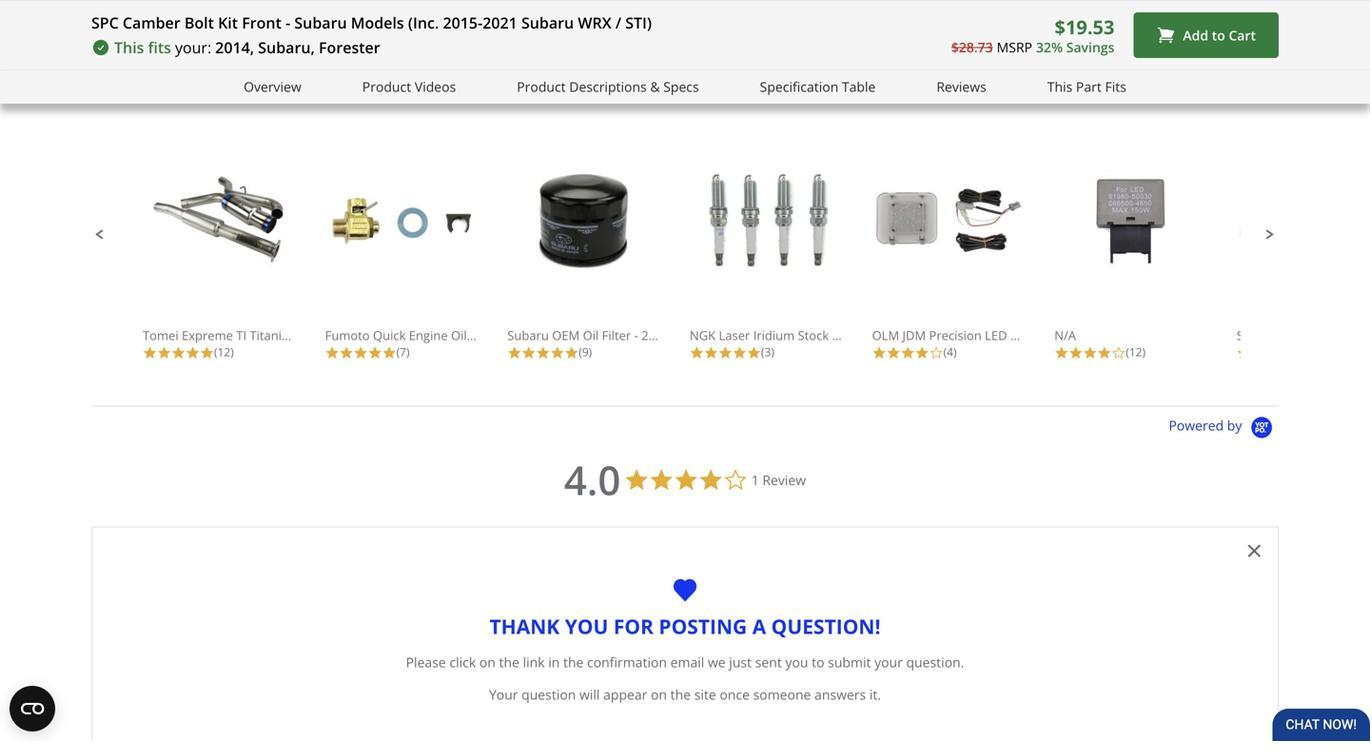 Task type: locate. For each thing, give the bounding box(es) containing it.
2 (12) from the left
[[1126, 344, 1146, 360]]

7 star image from the left
[[536, 346, 551, 360]]

oil left drain
[[451, 327, 467, 344]]

1 vertical spatial on
[[651, 686, 667, 704]]

star image
[[143, 346, 157, 360], [340, 346, 354, 360], [354, 346, 368, 360], [368, 346, 382, 360], [508, 346, 522, 360], [522, 346, 536, 360], [536, 346, 551, 360], [565, 346, 579, 360], [690, 346, 704, 360], [704, 346, 719, 360], [719, 346, 733, 360], [873, 346, 887, 360], [901, 346, 915, 360], [915, 346, 930, 360], [1069, 346, 1084, 360], [1237, 346, 1252, 360]]

range...
[[863, 327, 909, 344]]

to
[[1213, 26, 1226, 44], [812, 653, 825, 672]]

front
[[242, 12, 282, 33]]

product left the descriptions
[[517, 78, 566, 96]]

1 horizontal spatial oil
[[583, 327, 599, 344]]

n/a link
[[1055, 170, 1207, 344]]

0 horizontal spatial product
[[363, 78, 411, 96]]

specs
[[664, 78, 699, 96]]

12 total reviews element
[[143, 344, 295, 360], [1055, 344, 1207, 360]]

spc
[[91, 12, 119, 33]]

0 horizontal spatial on
[[480, 653, 496, 672]]

fits
[[1106, 78, 1127, 96]]

2015- right '(inc.'
[[443, 12, 483, 33]]

camber
[[123, 12, 181, 33]]

4 total reviews element
[[873, 344, 1025, 360]]

on
[[480, 653, 496, 672], [651, 686, 667, 704]]

0 horizontal spatial 2015-
[[443, 12, 483, 33]]

it.
[[870, 686, 882, 704]]

13 star image from the left
[[901, 346, 915, 360]]

4.0 star rating element
[[564, 453, 621, 507]]

laser
[[719, 327, 750, 344]]

the left link
[[499, 653, 520, 672]]

jdm right olm on the top of the page
[[903, 327, 926, 344]]

12 star image from the left
[[1084, 346, 1098, 360]]

add
[[1184, 26, 1209, 44]]

to right add
[[1213, 26, 1226, 44]]

1 product from the left
[[363, 78, 411, 96]]

oil
[[451, 327, 467, 344], [583, 327, 599, 344]]

(12) right n/a at the right top
[[1126, 344, 1146, 360]]

product for product descriptions & specs
[[517, 78, 566, 96]]

your
[[875, 653, 903, 672]]

1 vertical spatial -
[[635, 327, 639, 344]]

1 vertical spatial you
[[786, 653, 809, 672]]

0 vertical spatial 2015-
[[443, 12, 483, 33]]

subaru up the 'forester'
[[295, 12, 347, 33]]

(inc.
[[408, 12, 439, 33]]

overview
[[244, 78, 302, 96]]

1 12 total reviews element from the left
[[143, 344, 295, 360]]

1 horizontal spatial you
[[786, 653, 809, 672]]

2015-
[[443, 12, 483, 33], [642, 327, 674, 344]]

on right appear
[[651, 686, 667, 704]]

product videos
[[363, 78, 456, 96]]

0 horizontal spatial jdm
[[903, 327, 926, 344]]

-
[[286, 12, 291, 33], [635, 327, 639, 344]]

0 horizontal spatial oil
[[451, 327, 467, 344]]

the right in
[[564, 653, 584, 672]]

question
[[1200, 533, 1259, 552]]

this left part
[[1048, 78, 1073, 96]]

subispeed facelift jdm link
[[1237, 170, 1371, 344]]

engine
[[409, 327, 448, 344]]

subaru left oem
[[508, 327, 549, 344]]

you right sent
[[786, 653, 809, 672]]

you left for
[[565, 613, 609, 640]]

tomei
[[143, 327, 179, 344]]

you
[[565, 613, 609, 640], [786, 653, 809, 672]]

olm
[[873, 327, 900, 344]]

subispeed facelift jdm 
[[1237, 327, 1371, 344]]

5 star image from the left
[[508, 346, 522, 360]]

on right click
[[480, 653, 496, 672]]

1 star image from the left
[[157, 346, 171, 360]]

question!
[[772, 613, 881, 640]]

0 horizontal spatial you
[[565, 613, 609, 640]]

0 vertical spatial you
[[565, 613, 609, 640]]

specification table link
[[760, 76, 876, 98]]

ask a question
[[1161, 533, 1259, 552]]

0 vertical spatial on
[[480, 653, 496, 672]]

3 total reviews element
[[690, 344, 842, 360]]

the left site
[[671, 686, 691, 704]]

1 jdm from the left
[[903, 327, 926, 344]]

1 (12) from the left
[[214, 344, 234, 360]]

12 total reviews element for n/a
[[1055, 344, 1207, 360]]

your
[[489, 686, 518, 704]]

1 vertical spatial 2015-
[[642, 327, 674, 344]]

1 horizontal spatial -
[[635, 327, 639, 344]]

12 star image from the left
[[873, 346, 887, 360]]

product for product videos
[[363, 78, 411, 96]]

the
[[499, 653, 520, 672], [564, 653, 584, 672], [671, 686, 691, 704]]

15 star image from the left
[[1069, 346, 1084, 360]]

this left the fits
[[114, 37, 144, 58]]

reviews link
[[937, 76, 987, 98]]

powered by
[[1169, 416, 1246, 434]]

add to cart
[[1184, 26, 1257, 44]]

to left the submit
[[812, 653, 825, 672]]

0 horizontal spatial 12 total reviews element
[[143, 344, 295, 360]]

reviews
[[937, 78, 987, 96]]

0 vertical spatial this
[[114, 37, 144, 58]]

2 product from the left
[[517, 78, 566, 96]]

- up subaru,
[[286, 12, 291, 33]]

- right filter at the left
[[635, 327, 639, 344]]

8 star image from the left
[[565, 346, 579, 360]]

0 horizontal spatial this
[[114, 37, 144, 58]]

7 star image from the left
[[551, 346, 565, 360]]

drain
[[470, 327, 502, 344]]

to inside 'button'
[[1213, 26, 1226, 44]]

9 star image from the left
[[747, 346, 762, 360]]

(12) for n/a
[[1126, 344, 1146, 360]]

1 horizontal spatial product
[[517, 78, 566, 96]]

this fits your: 2014, subaru, forester
[[114, 37, 380, 58]]

subaru,
[[258, 37, 315, 58]]

tomei expreme ti titanium cat-back...
[[143, 327, 364, 344]]

wrx
[[578, 12, 612, 33]]

0 vertical spatial to
[[1213, 26, 1226, 44]]

oil right oem
[[583, 327, 599, 344]]

1 horizontal spatial (12)
[[1126, 344, 1146, 360]]

jdm inside "link"
[[903, 327, 926, 344]]

click
[[450, 653, 476, 672]]

gate...
[[1032, 327, 1069, 344]]

0 horizontal spatial (12)
[[214, 344, 234, 360]]

2015- inside subaru oem oil filter - 2015-2024... link
[[642, 327, 674, 344]]

specification table
[[760, 78, 876, 96]]

/
[[616, 12, 622, 33]]

1 horizontal spatial this
[[1048, 78, 1073, 96]]

thank you for posting a question!
[[490, 613, 881, 640]]

0 horizontal spatial to
[[812, 653, 825, 672]]

(12) left ti
[[214, 344, 234, 360]]

1 review
[[752, 471, 806, 489]]

models
[[351, 12, 404, 33]]

review
[[763, 471, 806, 489]]

product
[[363, 78, 411, 96], [517, 78, 566, 96]]

this inside 'link'
[[1048, 78, 1073, 96]]

submit
[[828, 653, 872, 672]]

1 horizontal spatial jdm
[[1346, 327, 1369, 344]]

(12)
[[214, 344, 234, 360], [1126, 344, 1146, 360]]

product descriptions & specs
[[517, 78, 699, 96]]

please
[[406, 653, 446, 672]]

12 total reviews element for tomei expreme ti titanium cat-back...
[[143, 344, 295, 360]]

1 vertical spatial to
[[812, 653, 825, 672]]

$19.53 $28.73 msrp 32% savings
[[952, 14, 1115, 56]]

jdm right the "facelift"
[[1346, 327, 1369, 344]]

(4)
[[944, 344, 957, 360]]

we
[[708, 653, 726, 672]]

subaru oem oil filter - 2015-2024... link
[[508, 170, 712, 344]]

1 vertical spatial this
[[1048, 78, 1073, 96]]

product left videos
[[363, 78, 411, 96]]

1 horizontal spatial to
[[1213, 26, 1226, 44]]

expreme
[[182, 327, 233, 344]]

1 horizontal spatial 12 total reviews element
[[1055, 344, 1207, 360]]

empty star image
[[930, 346, 944, 360]]

2014,
[[215, 37, 254, 58]]

1 horizontal spatial 2015-
[[642, 327, 674, 344]]

cat-
[[304, 327, 327, 344]]

iridium
[[754, 327, 795, 344]]

valve...
[[505, 327, 545, 344]]

0 vertical spatial -
[[286, 12, 291, 33]]

2 star image from the left
[[340, 346, 354, 360]]

star image
[[157, 346, 171, 360], [171, 346, 186, 360], [186, 346, 200, 360], [200, 346, 214, 360], [325, 346, 340, 360], [382, 346, 397, 360], [551, 346, 565, 360], [733, 346, 747, 360], [747, 346, 762, 360], [887, 346, 901, 360], [1055, 346, 1069, 360], [1084, 346, 1098, 360], [1098, 346, 1112, 360]]

ask
[[1161, 533, 1184, 552]]

part
[[1077, 78, 1102, 96]]

2 12 total reviews element from the left
[[1055, 344, 1207, 360]]

2 total reviews element
[[1237, 344, 1371, 360]]

olm jdm precision led lift gate... link
[[873, 170, 1069, 344]]

descriptions
[[570, 78, 647, 96]]

sti)
[[626, 12, 652, 33]]

1 horizontal spatial on
[[651, 686, 667, 704]]

2015- right filter at the left
[[642, 327, 674, 344]]



Task type: vqa. For each thing, say whether or not it's contained in the screenshot.
group
no



Task type: describe. For each thing, give the bounding box(es) containing it.
16 star image from the left
[[1237, 346, 1252, 360]]

6 star image from the left
[[522, 346, 536, 360]]

rated
[[187, 74, 237, 101]]

ask a question button
[[1123, 527, 1270, 560]]

$19.53
[[1055, 14, 1115, 40]]

1 star image from the left
[[143, 346, 157, 360]]

appear
[[604, 686, 648, 704]]

4 star image from the left
[[368, 346, 382, 360]]

9 star image from the left
[[690, 346, 704, 360]]

titanium
[[250, 327, 301, 344]]

question
[[522, 686, 576, 704]]

will
[[580, 686, 600, 704]]

a
[[1188, 533, 1196, 552]]

empty star image
[[1112, 346, 1126, 360]]

1
[[752, 471, 759, 489]]

2 star image from the left
[[171, 346, 186, 360]]

top
[[151, 74, 182, 101]]

subaru oem oil filter - 2015-2024...
[[508, 327, 712, 344]]

tomei expreme ti titanium cat-back... link
[[143, 170, 364, 344]]

subaru left 'wrx'
[[522, 12, 574, 33]]

sent
[[756, 653, 782, 672]]

product descriptions & specs link
[[517, 76, 699, 98]]

thank
[[490, 613, 560, 640]]

heat
[[833, 327, 860, 344]]

4 star image from the left
[[200, 346, 214, 360]]

(7)
[[397, 344, 410, 360]]

$28.73
[[952, 38, 994, 56]]

13 star image from the left
[[1098, 346, 1112, 360]]

for
[[614, 613, 654, 640]]

&
[[651, 78, 660, 96]]

confirmation
[[587, 653, 667, 672]]

0 horizontal spatial -
[[286, 12, 291, 33]]

products
[[243, 74, 326, 101]]

other
[[91, 74, 146, 101]]

32%
[[1037, 38, 1064, 56]]

quick
[[373, 327, 406, 344]]

answers
[[815, 686, 867, 704]]

facelift
[[1302, 327, 1343, 344]]

powered by link
[[1169, 416, 1280, 440]]

0 horizontal spatial the
[[499, 653, 520, 672]]

10 star image from the left
[[704, 346, 719, 360]]

lift
[[1011, 327, 1029, 344]]

your:
[[175, 37, 212, 58]]

link
[[523, 653, 545, 672]]

fumoto quick engine oil drain valve...
[[325, 327, 545, 344]]

3 star image from the left
[[186, 346, 200, 360]]

ngk laser iridium stock heat range... link
[[690, 170, 909, 344]]

cart
[[1229, 26, 1257, 44]]

specification
[[760, 78, 839, 96]]

fits
[[148, 37, 171, 58]]

this part fits link
[[1048, 76, 1127, 98]]

videos
[[415, 78, 456, 96]]

fumoto quick engine oil drain valve... link
[[325, 170, 545, 344]]

email
[[671, 653, 705, 672]]

ngk laser iridium stock heat range...
[[690, 327, 909, 344]]

1 horizontal spatial the
[[564, 653, 584, 672]]

forester
[[319, 37, 380, 58]]

oem
[[552, 327, 580, 344]]

this for this part fits
[[1048, 78, 1073, 96]]

site
[[695, 686, 717, 704]]

14 star image from the left
[[915, 346, 930, 360]]

1 oil from the left
[[451, 327, 467, 344]]

stock
[[798, 327, 829, 344]]

2 jdm from the left
[[1346, 327, 1369, 344]]

subispeed
[[1237, 327, 1298, 344]]

open widget image
[[10, 686, 55, 732]]

8 star image from the left
[[733, 346, 747, 360]]

back...
[[327, 327, 364, 344]]

9 total reviews element
[[508, 344, 660, 360]]

this for this fits your: 2014, subaru, forester
[[114, 37, 144, 58]]

11 star image from the left
[[1055, 346, 1069, 360]]

overview link
[[244, 76, 302, 98]]

2 horizontal spatial the
[[671, 686, 691, 704]]

10 star image from the left
[[887, 346, 901, 360]]

7 total reviews element
[[325, 344, 478, 360]]

4.0
[[564, 453, 621, 507]]

(3)
[[762, 344, 775, 360]]

in
[[549, 653, 560, 672]]

product videos link
[[363, 76, 456, 98]]

just
[[730, 653, 752, 672]]

filter
[[602, 327, 631, 344]]

(12) for tomei expreme ti titanium cat-back...
[[214, 344, 234, 360]]

powered
[[1169, 416, 1224, 434]]

by
[[1228, 416, 1243, 434]]

savings
[[1067, 38, 1115, 56]]

table
[[842, 78, 876, 96]]

your question will appear on the site once someone answers it.
[[489, 686, 882, 704]]

question.
[[907, 653, 965, 672]]

6 star image from the left
[[382, 346, 397, 360]]

bolt
[[185, 12, 214, 33]]

5 star image from the left
[[325, 346, 340, 360]]

n/a
[[1055, 327, 1077, 344]]

this part fits
[[1048, 78, 1127, 96]]

other top rated products
[[91, 74, 326, 101]]

someone
[[754, 686, 812, 704]]

precision
[[930, 327, 982, 344]]

3 star image from the left
[[354, 346, 368, 360]]

2 oil from the left
[[583, 327, 599, 344]]

2024...
[[674, 327, 712, 344]]

11 star image from the left
[[719, 346, 733, 360]]

led
[[985, 327, 1008, 344]]

kit
[[218, 12, 238, 33]]

ngk
[[690, 327, 716, 344]]

a
[[753, 613, 767, 640]]

(9)
[[579, 344, 592, 360]]



